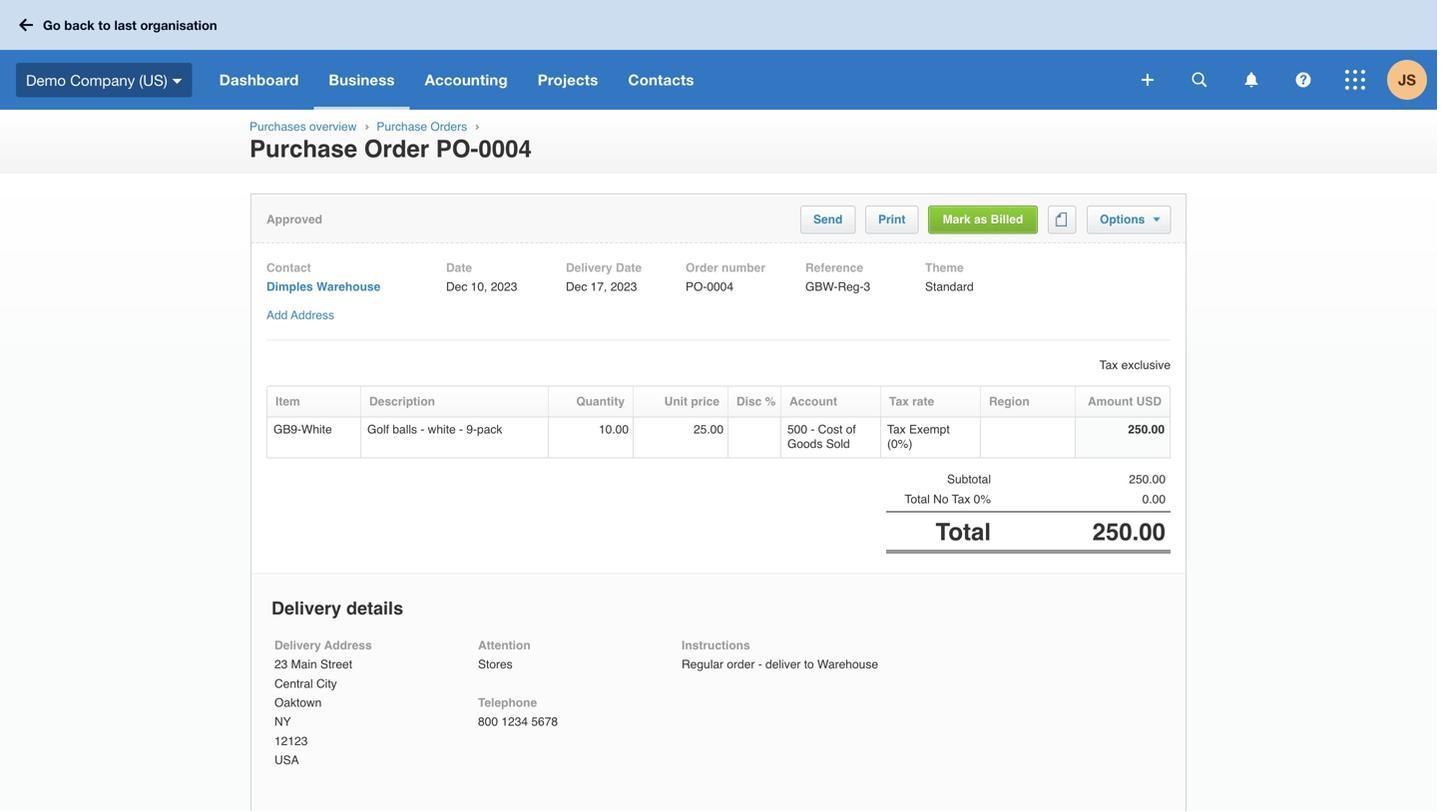 Task type: describe. For each thing, give the bounding box(es) containing it.
order
[[727, 658, 755, 672]]

purchase order po-0004
[[250, 135, 532, 163]]

projects
[[538, 71, 598, 89]]

region
[[989, 395, 1030, 409]]

order number po-0004
[[686, 261, 766, 294]]

dimples warehouse link
[[267, 280, 381, 294]]

projects button
[[523, 50, 613, 110]]

contacts button
[[613, 50, 710, 110]]

order inside order number po-0004
[[686, 261, 719, 275]]

orders
[[431, 120, 467, 134]]

- inside 500 - cost of goods sold
[[811, 423, 815, 437]]

business button
[[314, 50, 410, 110]]

0%
[[974, 493, 991, 507]]

12123
[[275, 735, 308, 749]]

details
[[346, 599, 403, 619]]

item
[[276, 395, 300, 409]]

golf
[[367, 423, 389, 437]]

gb9-
[[274, 423, 302, 437]]

5678
[[532, 716, 558, 729]]

oaktown
[[275, 696, 322, 710]]

dec inside "date dec 10, 2023"
[[446, 280, 468, 294]]

23
[[275, 658, 288, 672]]

go back to last organisation link
[[12, 7, 229, 43]]

regular
[[682, 658, 724, 672]]

0 vertical spatial order
[[364, 135, 429, 163]]

cost
[[818, 423, 843, 437]]

quantity
[[576, 395, 625, 409]]

delivery date dec 17, 2023
[[566, 261, 642, 294]]

contacts
[[628, 71, 695, 89]]

instructions regular order - deliver to warehouse
[[682, 639, 879, 672]]

deliver
[[766, 658, 801, 672]]

2 horizontal spatial svg image
[[1346, 70, 1366, 90]]

- right balls
[[421, 423, 425, 437]]

demo company (us)
[[26, 71, 167, 89]]

0 vertical spatial 250.00
[[1128, 423, 1165, 437]]

purchase orders
[[377, 120, 467, 134]]

25.00
[[694, 423, 724, 437]]

price
[[691, 395, 720, 409]]

back
[[64, 17, 95, 33]]

overview
[[310, 120, 357, 134]]

tax for tax rate
[[890, 395, 909, 409]]

purchase for purchase order po-0004
[[250, 135, 357, 163]]

white
[[428, 423, 456, 437]]

to inside banner
[[98, 17, 111, 33]]

options button
[[1100, 213, 1160, 227]]

organisation
[[140, 17, 217, 33]]

js button
[[1388, 50, 1438, 110]]

- inside instructions regular order - deliver to warehouse
[[758, 658, 762, 672]]

1 horizontal spatial svg image
[[1246, 72, 1258, 87]]

tax rate
[[890, 395, 935, 409]]

last
[[114, 17, 137, 33]]

street
[[321, 658, 352, 672]]

po- for number
[[686, 280, 707, 294]]

total for total no tax 0%
[[905, 493, 930, 507]]

no
[[934, 493, 949, 507]]

svg image inside go back to last organisation link
[[19, 18, 33, 31]]

dec inside delivery date dec 17, 2023
[[566, 280, 587, 294]]

address for delivery address 23 main street central city oaktown ny 12123 usa
[[324, 639, 372, 653]]

company
[[70, 71, 135, 89]]

go
[[43, 17, 61, 33]]

as
[[974, 213, 988, 227]]

goods
[[788, 437, 823, 451]]

contact
[[267, 261, 311, 275]]

print
[[879, 213, 906, 227]]

reference
[[806, 261, 864, 275]]

delivery for delivery address 23 main street central city oaktown ny 12123 usa
[[275, 639, 321, 653]]

theme standard
[[926, 261, 974, 294]]

dimples
[[267, 280, 313, 294]]

500
[[788, 423, 808, 437]]

usd
[[1137, 395, 1162, 409]]

telephone
[[478, 696, 537, 710]]

17,
[[591, 280, 607, 294]]

date dec 10, 2023
[[446, 261, 518, 294]]

mark as billed button
[[943, 213, 1024, 227]]

tax exclusive
[[1100, 359, 1171, 372]]

unit price
[[665, 395, 720, 409]]

approved
[[267, 213, 322, 227]]

sold
[[826, 437, 850, 451]]

dimples warehouse
[[267, 280, 381, 294]]

tax right no
[[952, 493, 971, 507]]

amount usd
[[1088, 395, 1162, 409]]

purchases overview link
[[250, 120, 357, 134]]



Task type: locate. For each thing, give the bounding box(es) containing it.
1 horizontal spatial 2023
[[611, 280, 637, 294]]

to inside instructions regular order - deliver to warehouse
[[804, 658, 814, 672]]

warehouse up add address
[[317, 280, 381, 294]]

order
[[364, 135, 429, 163], [686, 261, 719, 275]]

1 vertical spatial to
[[804, 658, 814, 672]]

delivery inside delivery address 23 main street central city oaktown ny 12123 usa
[[275, 639, 321, 653]]

dashboard
[[219, 71, 299, 89]]

1 vertical spatial total
[[936, 519, 991, 546]]

theme
[[926, 261, 964, 275]]

order down purchase orders link
[[364, 135, 429, 163]]

banner
[[0, 0, 1438, 110]]

0004 down accounting
[[479, 135, 532, 163]]

2 date from the left
[[616, 261, 642, 275]]

disc
[[737, 395, 762, 409]]

0 vertical spatial to
[[98, 17, 111, 33]]

1 vertical spatial warehouse
[[818, 658, 879, 672]]

usa
[[275, 754, 299, 768]]

0 vertical spatial total
[[905, 493, 930, 507]]

disc %
[[737, 395, 776, 409]]

- right order
[[758, 658, 762, 672]]

po- inside order number po-0004
[[686, 280, 707, 294]]

1 vertical spatial purchase
[[250, 135, 357, 163]]

1 horizontal spatial total
[[936, 519, 991, 546]]

1 vertical spatial delivery
[[272, 599, 342, 619]]

1 horizontal spatial 0004
[[707, 280, 734, 294]]

delivery for delivery details
[[272, 599, 342, 619]]

send
[[814, 213, 843, 227]]

10,
[[471, 280, 488, 294]]

total left no
[[905, 493, 930, 507]]

tax inside tax exempt (0%)
[[888, 423, 906, 437]]

2023 right 17,
[[611, 280, 637, 294]]

0 vertical spatial po-
[[436, 135, 479, 163]]

rate
[[913, 395, 935, 409]]

date up the 10,
[[446, 261, 472, 275]]

total down "total no tax 0%"
[[936, 519, 991, 546]]

svg image
[[1346, 70, 1366, 90], [1246, 72, 1258, 87], [172, 79, 182, 84]]

0 vertical spatial delivery
[[566, 261, 613, 275]]

purchases overview
[[250, 120, 357, 134]]

0004 for purchase order po-0004
[[479, 135, 532, 163]]

1 horizontal spatial date
[[616, 261, 642, 275]]

po- for order
[[436, 135, 479, 163]]

order left number
[[686, 261, 719, 275]]

1 vertical spatial po-
[[686, 280, 707, 294]]

1 vertical spatial order
[[686, 261, 719, 275]]

description
[[369, 395, 435, 409]]

%
[[765, 395, 776, 409]]

2 vertical spatial 250.00
[[1093, 519, 1166, 546]]

0 vertical spatial purchase
[[377, 120, 427, 134]]

10.00
[[599, 423, 629, 437]]

0 horizontal spatial 2023
[[491, 280, 518, 294]]

svg image
[[19, 18, 33, 31], [1193, 72, 1208, 87], [1296, 72, 1311, 87], [1142, 74, 1154, 86]]

0 horizontal spatial svg image
[[172, 79, 182, 84]]

tax exempt (0%)
[[888, 423, 950, 451]]

250.00 up 0.00
[[1129, 473, 1166, 487]]

print button
[[879, 213, 906, 227]]

address up street
[[324, 639, 372, 653]]

business
[[329, 71, 395, 89]]

0.00
[[1143, 493, 1166, 507]]

amount
[[1088, 395, 1134, 409]]

0 vertical spatial 0004
[[479, 135, 532, 163]]

1 horizontal spatial purchase
[[377, 120, 427, 134]]

attention
[[478, 639, 531, 653]]

3
[[864, 280, 871, 294]]

warehouse
[[317, 280, 381, 294], [818, 658, 879, 672]]

tax for tax exclusive
[[1100, 359, 1119, 372]]

attention stores
[[478, 639, 531, 672]]

purchase for purchase orders
[[377, 120, 427, 134]]

banner containing dashboard
[[0, 0, 1438, 110]]

0 horizontal spatial to
[[98, 17, 111, 33]]

tax left rate
[[890, 395, 909, 409]]

(0%)
[[888, 437, 913, 451]]

delivery for delivery date dec 17, 2023
[[566, 261, 613, 275]]

- right 500
[[811, 423, 815, 437]]

- left 9-
[[459, 423, 463, 437]]

0 horizontal spatial order
[[364, 135, 429, 163]]

1 horizontal spatial to
[[804, 658, 814, 672]]

250.00 down usd
[[1128, 423, 1165, 437]]

warehouse right "deliver"
[[818, 658, 879, 672]]

2 dec from the left
[[566, 280, 587, 294]]

9-
[[467, 423, 477, 437]]

accounting button
[[410, 50, 523, 110]]

dashboard link
[[204, 50, 314, 110]]

-
[[421, 423, 425, 437], [459, 423, 463, 437], [811, 423, 815, 437], [758, 658, 762, 672]]

address down dimples warehouse link
[[291, 308, 335, 322]]

dec left the 10,
[[446, 280, 468, 294]]

0 horizontal spatial po-
[[436, 135, 479, 163]]

mark
[[943, 213, 971, 227]]

250.00
[[1128, 423, 1165, 437], [1129, 473, 1166, 487], [1093, 519, 1166, 546]]

stores
[[478, 658, 513, 672]]

2 2023 from the left
[[611, 280, 637, 294]]

date inside delivery date dec 17, 2023
[[616, 261, 642, 275]]

tax up (0%)
[[888, 423, 906, 437]]

number
[[722, 261, 766, 275]]

date left order number po-0004
[[616, 261, 642, 275]]

accounting
[[425, 71, 508, 89]]

0 vertical spatial address
[[291, 308, 335, 322]]

0 horizontal spatial dec
[[446, 280, 468, 294]]

add address
[[267, 308, 335, 322]]

purchase down purchases overview link
[[250, 135, 357, 163]]

address for add address
[[291, 308, 335, 322]]

svg image inside demo company (us) "popup button"
[[172, 79, 182, 84]]

delivery inside delivery date dec 17, 2023
[[566, 261, 613, 275]]

subtotal
[[947, 473, 991, 487]]

add
[[267, 308, 288, 322]]

po- down orders
[[436, 135, 479, 163]]

demo
[[26, 71, 66, 89]]

250.00 down 0.00
[[1093, 519, 1166, 546]]

0004 down number
[[707, 280, 734, 294]]

balls
[[393, 423, 417, 437]]

(us)
[[139, 71, 167, 89]]

exempt
[[910, 423, 950, 437]]

1 2023 from the left
[[491, 280, 518, 294]]

po-
[[436, 135, 479, 163], [686, 280, 707, 294]]

0 horizontal spatial total
[[905, 493, 930, 507]]

0004 for order number po-0004
[[707, 280, 734, 294]]

1 dec from the left
[[446, 280, 468, 294]]

mark as billed
[[943, 213, 1024, 227]]

instructions
[[682, 639, 750, 653]]

1 vertical spatial address
[[324, 639, 372, 653]]

gbw-
[[806, 280, 838, 294]]

main
[[291, 658, 317, 672]]

purchase
[[377, 120, 427, 134], [250, 135, 357, 163]]

tax up amount
[[1100, 359, 1119, 372]]

1 date from the left
[[446, 261, 472, 275]]

of
[[846, 423, 856, 437]]

250.00 for total
[[1093, 519, 1166, 546]]

to right "deliver"
[[804, 658, 814, 672]]

2 vertical spatial delivery
[[275, 639, 321, 653]]

to
[[98, 17, 111, 33], [804, 658, 814, 672]]

address inside delivery address 23 main street central city oaktown ny 12123 usa
[[324, 639, 372, 653]]

0 horizontal spatial purchase
[[250, 135, 357, 163]]

1 vertical spatial 250.00
[[1129, 473, 1166, 487]]

add address link
[[267, 308, 335, 322]]

gb9-white
[[274, 423, 332, 437]]

0 vertical spatial warehouse
[[317, 280, 381, 294]]

delivery address 23 main street central city oaktown ny 12123 usa
[[275, 639, 372, 768]]

po- right delivery date dec 17, 2023 at the left of the page
[[686, 280, 707, 294]]

dec
[[446, 280, 468, 294], [566, 280, 587, 294]]

demo company (us) button
[[0, 50, 204, 110]]

2023 right the 10,
[[491, 280, 518, 294]]

white
[[302, 423, 332, 437]]

date
[[446, 261, 472, 275], [616, 261, 642, 275]]

0 horizontal spatial 0004
[[479, 135, 532, 163]]

500 - cost of goods sold
[[788, 423, 856, 451]]

reg-
[[838, 280, 864, 294]]

unit
[[665, 395, 688, 409]]

reference gbw-reg-3
[[806, 261, 871, 294]]

2023 inside delivery date dec 17, 2023
[[611, 280, 637, 294]]

date inside "date dec 10, 2023"
[[446, 261, 472, 275]]

central
[[275, 677, 313, 691]]

telephone 800 1234 5678
[[478, 696, 558, 729]]

golf balls - white - 9-pack
[[367, 423, 503, 437]]

250.00 for subtotal
[[1129, 473, 1166, 487]]

1 horizontal spatial po-
[[686, 280, 707, 294]]

account
[[790, 395, 838, 409]]

1 horizontal spatial order
[[686, 261, 719, 275]]

to left last
[[98, 17, 111, 33]]

total for total
[[936, 519, 991, 546]]

0004 inside order number po-0004
[[707, 280, 734, 294]]

warehouse inside instructions regular order - deliver to warehouse
[[818, 658, 879, 672]]

0 horizontal spatial warehouse
[[317, 280, 381, 294]]

go back to last organisation
[[43, 17, 217, 33]]

1 horizontal spatial warehouse
[[818, 658, 879, 672]]

delivery
[[566, 261, 613, 275], [272, 599, 342, 619], [275, 639, 321, 653]]

dec left 17,
[[566, 280, 587, 294]]

tax for tax exempt (0%)
[[888, 423, 906, 437]]

2023 inside "date dec 10, 2023"
[[491, 280, 518, 294]]

1 vertical spatial 0004
[[707, 280, 734, 294]]

purchase up "purchase order po-0004"
[[377, 120, 427, 134]]

1 horizontal spatial dec
[[566, 280, 587, 294]]

0 horizontal spatial date
[[446, 261, 472, 275]]



Task type: vqa. For each thing, say whether or not it's contained in the screenshot.
Get to the left
no



